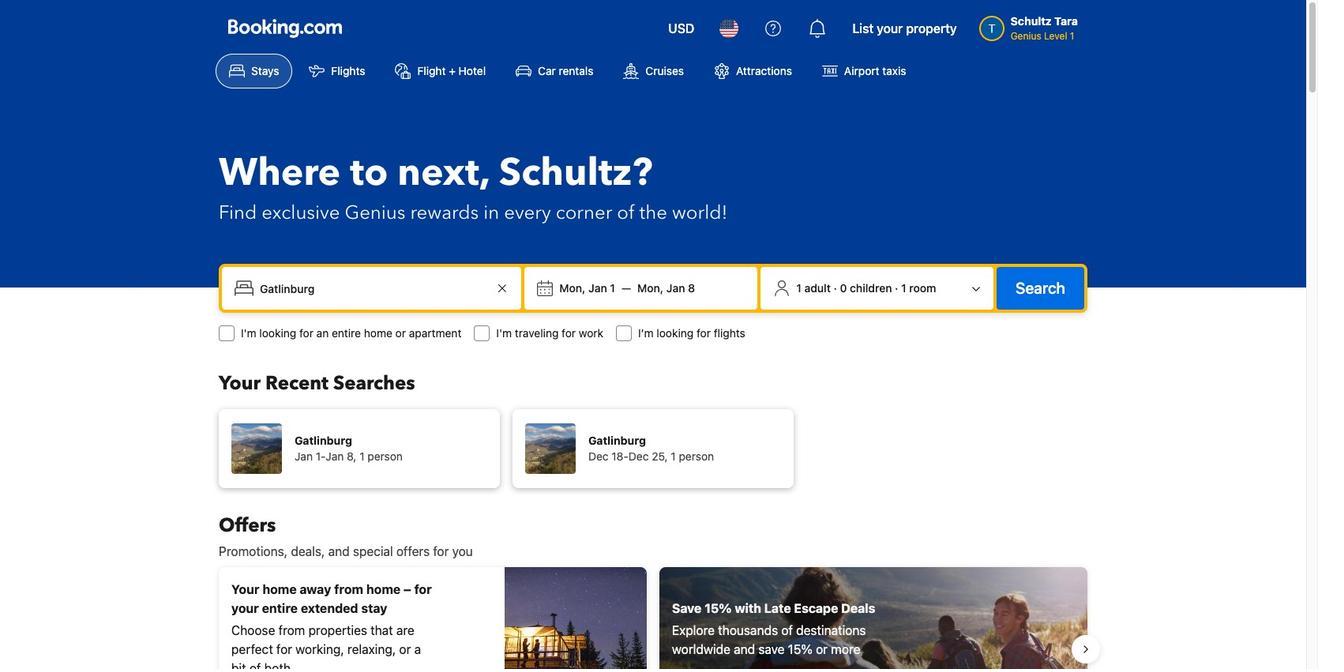 Task type: describe. For each thing, give the bounding box(es) containing it.
where
[[219, 147, 341, 199]]

a
[[414, 642, 421, 656]]

adult
[[804, 281, 831, 295]]

with
[[735, 601, 761, 615]]

children
[[850, 281, 892, 295]]

schultz?
[[499, 147, 653, 199]]

offers
[[396, 544, 430, 558]]

for left an
[[299, 326, 314, 340]]

entire inside your home away from home – for your entire extended stay choose from properties that are perfect for working, relaxing, or a bit of both
[[262, 601, 298, 615]]

person for dec 18-dec 25, 1 person
[[679, 449, 714, 463]]

in
[[484, 200, 499, 226]]

a photo of a couple standing in front of a cabin in a forest at night image
[[505, 567, 647, 669]]

every
[[504, 200, 551, 226]]

2 dec from the left
[[629, 449, 649, 463]]

where to next, schultz? find exclusive genius rewards in every corner of the world!
[[219, 147, 728, 226]]

1 inside gatlinburg dec 18-dec 25, 1 person
[[671, 449, 676, 463]]

save 15% with late escape deals explore thousands of destinations worldwide and save 15% or more
[[672, 601, 876, 656]]

usd
[[668, 21, 695, 36]]

1 vertical spatial from
[[279, 623, 305, 637]]

for left the flights
[[697, 326, 711, 340]]

worldwide
[[672, 642, 731, 656]]

airport taxis link
[[809, 54, 920, 88]]

rewards
[[410, 200, 479, 226]]

an
[[317, 326, 329, 340]]

list your property link
[[843, 9, 967, 47]]

flight + hotel link
[[382, 54, 499, 88]]

stays link
[[216, 54, 293, 88]]

escape
[[794, 601, 838, 615]]

gatlinburg for 1-
[[295, 434, 352, 447]]

i'm
[[638, 326, 654, 340]]

attractions
[[736, 64, 792, 77]]

—
[[622, 281, 631, 295]]

find
[[219, 200, 257, 226]]

25,
[[652, 449, 668, 463]]

2 · from the left
[[895, 281, 899, 295]]

cruises
[[646, 64, 684, 77]]

properties
[[309, 623, 367, 637]]

schultz
[[1011, 14, 1052, 28]]

and inside save 15% with late escape deals explore thousands of destinations worldwide and save 15% or more
[[734, 642, 755, 656]]

1 left room
[[901, 281, 907, 295]]

1 dec from the left
[[588, 449, 609, 463]]

work
[[579, 326, 604, 340]]

search button
[[997, 267, 1085, 310]]

region containing your home away from home – for your entire extended stay
[[206, 561, 1100, 669]]

1-
[[316, 449, 326, 463]]

rentals
[[559, 64, 594, 77]]

exclusive
[[262, 200, 340, 226]]

gatlinburg dec 18-dec 25, 1 person
[[588, 434, 714, 463]]

recent
[[265, 370, 329, 397]]

thousands
[[718, 623, 778, 637]]

both
[[264, 661, 291, 669]]

flights link
[[296, 54, 379, 88]]

you
[[452, 544, 473, 558]]

taxis
[[883, 64, 906, 77]]

car
[[538, 64, 556, 77]]

of inside save 15% with late escape deals explore thousands of destinations worldwide and save 15% or more
[[781, 623, 793, 637]]

to
[[350, 147, 388, 199]]

level
[[1044, 30, 1068, 42]]

person for jan 1-jan 8, 1 person
[[368, 449, 403, 463]]

i'm looking for flights
[[638, 326, 746, 340]]

world!
[[672, 200, 728, 226]]

jan left the 8
[[667, 281, 685, 295]]

1 inside schultz tara genius level 1
[[1070, 30, 1075, 42]]

1 · from the left
[[834, 281, 837, 295]]

searches
[[333, 370, 415, 397]]

i'm looking for an entire home or apartment
[[241, 326, 462, 340]]

away
[[300, 582, 331, 596]]

1 adult · 0 children · 1 room button
[[767, 273, 987, 303]]

home up stay
[[366, 582, 401, 596]]

your home away from home – for your entire extended stay choose from properties that are perfect for working, relaxing, or a bit of both
[[231, 582, 432, 669]]

car rentals link
[[502, 54, 607, 88]]

stay
[[361, 601, 387, 615]]

2 mon, from the left
[[638, 281, 664, 295]]

relaxing,
[[348, 642, 396, 656]]

jan left —
[[589, 281, 607, 295]]

of inside your home away from home – for your entire extended stay choose from properties that are perfect for working, relaxing, or a bit of both
[[249, 661, 261, 669]]

cruises link
[[610, 54, 698, 88]]

gatlinburg for 18-
[[588, 434, 646, 447]]

i'm for i'm traveling for work
[[496, 326, 512, 340]]

for right –
[[414, 582, 432, 596]]

Where are you going? field
[[254, 274, 493, 303]]

usd button
[[659, 9, 704, 47]]

mon, jan 1 button
[[553, 274, 622, 303]]

flights
[[331, 64, 365, 77]]

mon, jan 1 — mon, jan 8
[[560, 281, 695, 295]]

your inside list your property link
[[877, 21, 903, 36]]

airport
[[844, 64, 880, 77]]

i'm traveling for work
[[496, 326, 604, 340]]

your inside your home away from home – for your entire extended stay choose from properties that are perfect for working, relaxing, or a bit of both
[[231, 601, 259, 615]]

are
[[396, 623, 415, 637]]

traveling
[[515, 326, 559, 340]]

attractions link
[[701, 54, 806, 88]]

i'm for i'm looking for an entire home or apartment
[[241, 326, 256, 340]]

+
[[449, 64, 456, 77]]



Task type: vqa. For each thing, say whether or not it's contained in the screenshot.
the US$25.19
no



Task type: locate. For each thing, give the bounding box(es) containing it.
of down perfect on the left bottom
[[249, 661, 261, 669]]

genius inside schultz tara genius level 1
[[1011, 30, 1042, 42]]

of down late
[[781, 623, 793, 637]]

for
[[299, 326, 314, 340], [562, 326, 576, 340], [697, 326, 711, 340], [433, 544, 449, 558], [414, 582, 432, 596], [276, 642, 292, 656]]

genius inside where to next, schultz? find exclusive genius rewards in every corner of the world!
[[345, 200, 406, 226]]

gatlinburg
[[295, 434, 352, 447], [588, 434, 646, 447]]

8,
[[347, 449, 357, 463]]

1 left 'adult'
[[796, 281, 802, 295]]

for up both
[[276, 642, 292, 656]]

jan left the '8,'
[[326, 449, 344, 463]]

flights
[[714, 326, 746, 340]]

0 horizontal spatial mon,
[[560, 281, 586, 295]]

mon,
[[560, 281, 586, 295], [638, 281, 664, 295]]

late
[[764, 601, 791, 615]]

i'm left "traveling"
[[496, 326, 512, 340]]

dec
[[588, 449, 609, 463], [629, 449, 649, 463]]

1 inside gatlinburg jan 1-jan 8, 1 person
[[360, 449, 365, 463]]

15% right save
[[788, 642, 813, 656]]

gatlinburg jan 1-jan 8, 1 person
[[295, 434, 403, 463]]

destinations
[[796, 623, 866, 637]]

1 horizontal spatial of
[[617, 200, 635, 226]]

room
[[909, 281, 936, 295]]

1 horizontal spatial and
[[734, 642, 755, 656]]

looking for i'm
[[259, 326, 296, 340]]

0 vertical spatial your
[[219, 370, 261, 397]]

i'm
[[241, 326, 256, 340], [496, 326, 512, 340]]

person right the 25,
[[679, 449, 714, 463]]

group of friends hiking in the mountains on a sunny day image
[[660, 567, 1088, 669]]

for inside offers promotions, deals, and special offers for you
[[433, 544, 449, 558]]

0 horizontal spatial i'm
[[241, 326, 256, 340]]

0 vertical spatial and
[[328, 544, 350, 558]]

offers
[[219, 513, 276, 539]]

0 horizontal spatial from
[[279, 623, 305, 637]]

0
[[840, 281, 847, 295]]

next,
[[398, 147, 490, 199]]

0 horizontal spatial ·
[[834, 281, 837, 295]]

0 vertical spatial entire
[[332, 326, 361, 340]]

offers promotions, deals, and special offers for you
[[219, 513, 473, 558]]

genius down "to"
[[345, 200, 406, 226]]

–
[[404, 582, 411, 596]]

gatlinburg up 1-
[[295, 434, 352, 447]]

jan left 1-
[[295, 449, 313, 463]]

· left 0
[[834, 281, 837, 295]]

of
[[617, 200, 635, 226], [781, 623, 793, 637], [249, 661, 261, 669]]

genius down 'schultz'
[[1011, 30, 1042, 42]]

from up working,
[[279, 623, 305, 637]]

1 down tara
[[1070, 30, 1075, 42]]

2 person from the left
[[679, 449, 714, 463]]

looking left an
[[259, 326, 296, 340]]

hotel
[[459, 64, 486, 77]]

airport taxis
[[844, 64, 906, 77]]

1 horizontal spatial i'm
[[496, 326, 512, 340]]

0 horizontal spatial gatlinburg
[[295, 434, 352, 447]]

1 right the 25,
[[671, 449, 676, 463]]

dec left the 25,
[[629, 449, 649, 463]]

your
[[877, 21, 903, 36], [231, 601, 259, 615]]

0 horizontal spatial person
[[368, 449, 403, 463]]

entire up choose
[[262, 601, 298, 615]]

tara
[[1055, 14, 1078, 28]]

bit
[[231, 661, 246, 669]]

and
[[328, 544, 350, 558], [734, 642, 755, 656]]

0 horizontal spatial looking
[[259, 326, 296, 340]]

mon, right —
[[638, 281, 664, 295]]

i'm left an
[[241, 326, 256, 340]]

entire right an
[[332, 326, 361, 340]]

0 vertical spatial of
[[617, 200, 635, 226]]

from up extended
[[334, 582, 363, 596]]

your for your recent searches
[[219, 370, 261, 397]]

1 left —
[[610, 281, 615, 295]]

person inside gatlinburg dec 18-dec 25, 1 person
[[679, 449, 714, 463]]

1 horizontal spatial entire
[[332, 326, 361, 340]]

deals
[[841, 601, 876, 615]]

stays
[[251, 64, 279, 77]]

looking right i'm
[[657, 326, 694, 340]]

choose
[[231, 623, 275, 637]]

1 vertical spatial of
[[781, 623, 793, 637]]

1 person from the left
[[368, 449, 403, 463]]

·
[[834, 281, 837, 295], [895, 281, 899, 295]]

· right children
[[895, 281, 899, 295]]

list your property
[[853, 21, 957, 36]]

or left a at the bottom left of the page
[[399, 642, 411, 656]]

0 vertical spatial genius
[[1011, 30, 1042, 42]]

genius
[[1011, 30, 1042, 42], [345, 200, 406, 226]]

search
[[1016, 279, 1066, 297]]

property
[[906, 21, 957, 36]]

1 vertical spatial and
[[734, 642, 755, 656]]

gatlinburg inside gatlinburg dec 18-dec 25, 1 person
[[588, 434, 646, 447]]

1 horizontal spatial your
[[877, 21, 903, 36]]

0 horizontal spatial your
[[231, 601, 259, 615]]

car rentals
[[538, 64, 594, 77]]

2 looking from the left
[[657, 326, 694, 340]]

mon, up "work"
[[560, 281, 586, 295]]

1 horizontal spatial dec
[[629, 449, 649, 463]]

dec left 18-
[[588, 449, 609, 463]]

1 horizontal spatial ·
[[895, 281, 899, 295]]

home left away
[[262, 582, 297, 596]]

home down the "where are you going?" field
[[364, 326, 393, 340]]

1 horizontal spatial looking
[[657, 326, 694, 340]]

corner
[[556, 200, 612, 226]]

for left "work"
[[562, 326, 576, 340]]

from
[[334, 582, 363, 596], [279, 623, 305, 637]]

1 horizontal spatial 15%
[[788, 642, 813, 656]]

list
[[853, 21, 874, 36]]

your down promotions,
[[231, 582, 259, 596]]

schultz tara genius level 1
[[1011, 14, 1078, 42]]

and right deals,
[[328, 544, 350, 558]]

person inside gatlinburg jan 1-jan 8, 1 person
[[368, 449, 403, 463]]

looking for i'm
[[657, 326, 694, 340]]

or left apartment
[[395, 326, 406, 340]]

of left the 'the' on the top of page
[[617, 200, 635, 226]]

entire
[[332, 326, 361, 340], [262, 601, 298, 615]]

person right the '8,'
[[368, 449, 403, 463]]

2 vertical spatial of
[[249, 661, 261, 669]]

perfect
[[231, 642, 273, 656]]

8
[[688, 281, 695, 295]]

1 i'm from the left
[[241, 326, 256, 340]]

your up choose
[[231, 601, 259, 615]]

0 horizontal spatial entire
[[262, 601, 298, 615]]

or inside save 15% with late escape deals explore thousands of destinations worldwide and save 15% or more
[[816, 642, 828, 656]]

your for your home away from home – for your entire extended stay choose from properties that are perfect for working, relaxing, or a bit of both
[[231, 582, 259, 596]]

and inside offers promotions, deals, and special offers for you
[[328, 544, 350, 558]]

your left recent
[[219, 370, 261, 397]]

and down thousands
[[734, 642, 755, 656]]

for left you
[[433, 544, 449, 558]]

1 gatlinburg from the left
[[295, 434, 352, 447]]

your inside your home away from home – for your entire extended stay choose from properties that are perfect for working, relaxing, or a bit of both
[[231, 582, 259, 596]]

your account menu schultz tara genius level 1 element
[[979, 7, 1085, 43]]

1 horizontal spatial from
[[334, 582, 363, 596]]

of inside where to next, schultz? find exclusive genius rewards in every corner of the world!
[[617, 200, 635, 226]]

your recent searches
[[219, 370, 415, 397]]

person
[[368, 449, 403, 463], [679, 449, 714, 463]]

looking
[[259, 326, 296, 340], [657, 326, 694, 340]]

1 horizontal spatial genius
[[1011, 30, 1042, 42]]

1 vertical spatial your
[[231, 582, 259, 596]]

more
[[831, 642, 861, 656]]

region
[[206, 561, 1100, 669]]

18-
[[612, 449, 629, 463]]

home
[[364, 326, 393, 340], [262, 582, 297, 596], [366, 582, 401, 596]]

1 looking from the left
[[259, 326, 296, 340]]

save
[[759, 642, 785, 656]]

1 horizontal spatial mon,
[[638, 281, 664, 295]]

0 horizontal spatial genius
[[345, 200, 406, 226]]

2 horizontal spatial of
[[781, 623, 793, 637]]

or inside your home away from home – for your entire extended stay choose from properties that are perfect for working, relaxing, or a bit of both
[[399, 642, 411, 656]]

0 horizontal spatial dec
[[588, 449, 609, 463]]

0 vertical spatial 15%
[[705, 601, 732, 615]]

1 adult · 0 children · 1 room
[[796, 281, 936, 295]]

0 horizontal spatial of
[[249, 661, 261, 669]]

the
[[640, 200, 667, 226]]

1 mon, from the left
[[560, 281, 586, 295]]

0 vertical spatial your
[[877, 21, 903, 36]]

15% left with
[[705, 601, 732, 615]]

1 horizontal spatial person
[[679, 449, 714, 463]]

1 vertical spatial entire
[[262, 601, 298, 615]]

1 right the '8,'
[[360, 449, 365, 463]]

flight
[[417, 64, 446, 77]]

1 vertical spatial genius
[[345, 200, 406, 226]]

save
[[672, 601, 702, 615]]

apartment
[[409, 326, 462, 340]]

promotions,
[[219, 544, 288, 558]]

your right list
[[877, 21, 903, 36]]

gatlinburg up 18-
[[588, 434, 646, 447]]

booking.com image
[[228, 19, 342, 38]]

0 horizontal spatial 15%
[[705, 601, 732, 615]]

explore
[[672, 623, 715, 637]]

2 gatlinburg from the left
[[588, 434, 646, 447]]

1 vertical spatial 15%
[[788, 642, 813, 656]]

flight + hotel
[[417, 64, 486, 77]]

1 vertical spatial your
[[231, 601, 259, 615]]

gatlinburg inside gatlinburg jan 1-jan 8, 1 person
[[295, 434, 352, 447]]

1 horizontal spatial gatlinburg
[[588, 434, 646, 447]]

deals,
[[291, 544, 325, 558]]

or down destinations on the right bottom of the page
[[816, 642, 828, 656]]

or
[[395, 326, 406, 340], [399, 642, 411, 656], [816, 642, 828, 656]]

your
[[219, 370, 261, 397], [231, 582, 259, 596]]

2 i'm from the left
[[496, 326, 512, 340]]

0 horizontal spatial and
[[328, 544, 350, 558]]

extended
[[301, 601, 358, 615]]

mon, jan 8 button
[[631, 274, 702, 303]]

0 vertical spatial from
[[334, 582, 363, 596]]



